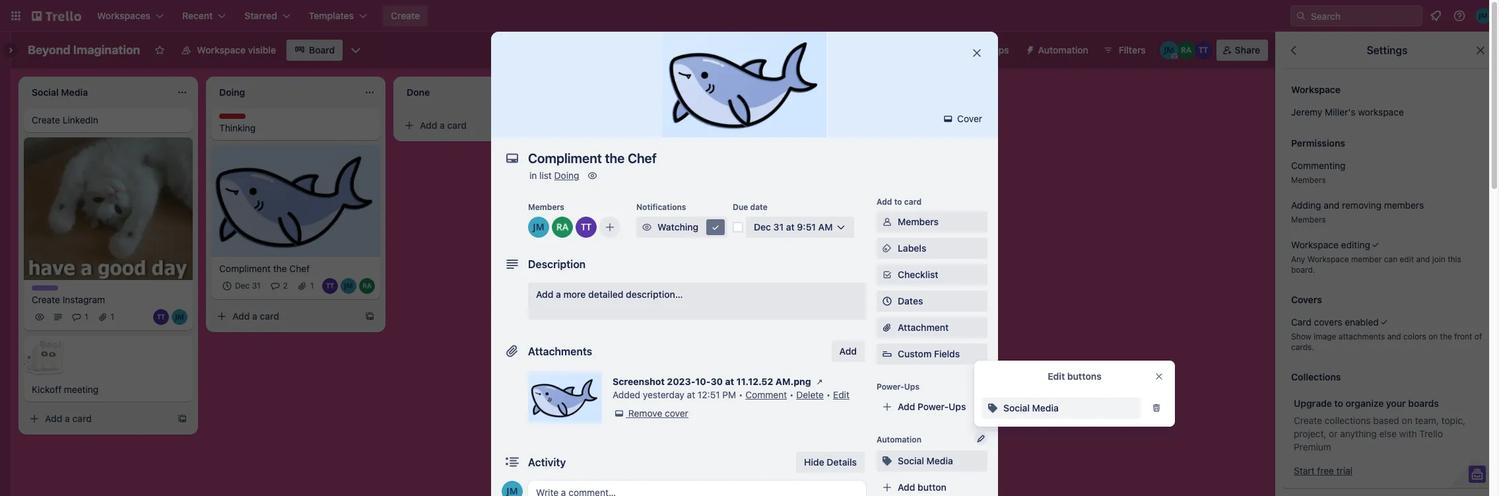 Task type: describe. For each thing, give the bounding box(es) containing it.
thinking
[[219, 122, 256, 133]]

jeremy miller's workspace link
[[1284, 100, 1492, 124]]

0 horizontal spatial terry turtle (terryturtle) image
[[322, 278, 338, 294]]

automation button
[[1020, 40, 1097, 61]]

members inside adding and removing members members
[[1292, 215, 1327, 225]]

doing link
[[555, 170, 580, 181]]

dates
[[898, 295, 924, 306]]

add a card for add a card button corresponding to left create from template… icon
[[45, 413, 92, 424]]

social media button for automation
[[877, 450, 988, 472]]

0 vertical spatial create from template… image
[[365, 311, 375, 321]]

comment
[[746, 389, 787, 400]]

sm image inside labels link
[[881, 242, 894, 255]]

attachment button
[[877, 317, 988, 338]]

workspace for workspace
[[1292, 84, 1341, 95]]

can
[[1385, 254, 1398, 264]]

miller's
[[1326, 106, 1356, 118]]

Mark due date as complete checkbox
[[733, 222, 744, 232]]

31 for dec 31 at 9:51 am
[[774, 221, 784, 232]]

sm image for members link
[[881, 215, 894, 229]]

1 horizontal spatial at
[[726, 376, 735, 387]]

checklist link
[[877, 264, 988, 285]]

covers
[[1292, 294, 1323, 305]]

terry turtle (terryturtle) image
[[153, 309, 169, 325]]

workspace editing
[[1292, 239, 1371, 250]]

2 horizontal spatial 1
[[310, 281, 314, 290]]

add button button
[[877, 477, 988, 496]]

team,
[[1416, 415, 1440, 426]]

1 vertical spatial automation
[[877, 435, 922, 444]]

attachments
[[528, 345, 593, 357]]

image
[[1314, 332, 1337, 341]]

share button
[[1217, 40, 1269, 61]]

board link
[[287, 40, 343, 61]]

9:51
[[797, 221, 816, 232]]

media for automation
[[927, 455, 954, 466]]

edit
[[1401, 254, 1415, 264]]

sm image for checklist link
[[881, 268, 894, 281]]

description
[[528, 258, 586, 270]]

31 for dec 31
[[252, 281, 261, 290]]

jeremy miller (jeremymiller198) image for terry turtle (terryturtle) image
[[172, 309, 188, 325]]

0 horizontal spatial list
[[540, 170, 552, 181]]

labels
[[898, 242, 927, 254]]

jeremy miller (jeremymiller198) image inside primary element
[[1476, 8, 1492, 24]]

delete
[[797, 389, 824, 400]]

workspace visible
[[197, 44, 276, 55]]

media for edit buttons
[[1033, 402, 1059, 413]]

card for the rightmost add a card button
[[447, 120, 467, 131]]

on inside the show image attachments and colors on the front of cards.
[[1429, 332, 1439, 341]]

1 vertical spatial power-
[[877, 382, 905, 392]]

permissions
[[1292, 137, 1346, 149]]

card
[[1292, 316, 1312, 328]]

sm image for automation
[[881, 454, 894, 468]]

search image
[[1296, 11, 1307, 21]]

add button
[[832, 341, 865, 362]]

hide details link
[[797, 452, 865, 473]]

fields
[[935, 348, 960, 359]]

back to home image
[[32, 5, 81, 26]]

create instagram link
[[32, 294, 185, 307]]

workspace visible button
[[173, 40, 284, 61]]

create inside upgrade to organize your boards create collections based on team, topic, project, or anything else with trello premium
[[1295, 415, 1323, 426]]

cover
[[955, 113, 983, 124]]

screenshot 2023-10-30 at 11.12.52 am.png
[[613, 376, 812, 387]]

thinking link
[[219, 122, 373, 135]]

add button
[[898, 481, 947, 493]]

due date
[[733, 202, 768, 212]]

members link
[[877, 211, 988, 232]]

1 vertical spatial jeremy miller (jeremymiller198) image
[[528, 217, 550, 238]]

0 horizontal spatial create from template… image
[[177, 414, 188, 424]]

social for edit buttons
[[1004, 402, 1030, 413]]

cover link
[[938, 108, 991, 129]]

visible
[[248, 44, 276, 55]]

2 vertical spatial power-
[[918, 401, 949, 412]]

Board name text field
[[21, 40, 147, 61]]

sm image for edit buttons
[[987, 402, 1000, 415]]

add to card
[[877, 197, 922, 207]]

this
[[1449, 254, 1462, 264]]

to for organize
[[1335, 398, 1344, 409]]

add a card for the rightmost add a card button
[[420, 120, 467, 131]]

else
[[1380, 428, 1397, 439]]

kickoff meeting
[[32, 384, 99, 395]]

am.png
[[776, 376, 812, 387]]

workspace
[[1359, 106, 1405, 118]]

customize views image
[[350, 44, 363, 57]]

2 horizontal spatial terry turtle (terryturtle) image
[[1195, 41, 1213, 59]]

list inside button
[[661, 85, 674, 96]]

at for 9:51
[[786, 221, 795, 232]]

watching
[[658, 221, 699, 232]]

covers
[[1315, 316, 1343, 328]]

watching button
[[637, 217, 728, 238]]

a for the rightmost add a card button
[[440, 120, 445, 131]]

on inside upgrade to organize your boards create collections based on team, topic, project, or anything else with trello premium
[[1403, 415, 1413, 426]]

remove
[[629, 408, 663, 419]]

start free trial
[[1295, 465, 1353, 476]]

jeremy
[[1292, 106, 1323, 118]]

1 vertical spatial ruby anderson (rubyanderson7) image
[[552, 217, 573, 238]]

yesterday
[[643, 389, 685, 400]]

workspace for workspace editing
[[1292, 239, 1339, 250]]

create for create linkedin
[[32, 114, 60, 125]]

dec for dec 31 at 9:51 am
[[754, 221, 771, 232]]

start free trial button
[[1295, 464, 1353, 478]]

another
[[625, 85, 659, 96]]

to for card
[[895, 197, 903, 207]]

jeremy miller's workspace
[[1292, 106, 1405, 118]]

am
[[819, 221, 833, 232]]

join
[[1433, 254, 1446, 264]]

create for create
[[391, 10, 420, 21]]

add power-ups
[[898, 401, 967, 412]]

removing
[[1343, 199, 1382, 211]]

due
[[733, 202, 749, 212]]

cards.
[[1292, 342, 1315, 352]]

10-
[[696, 376, 711, 387]]

1 horizontal spatial 1
[[111, 312, 114, 322]]

2
[[283, 281, 288, 290]]

detailed
[[589, 289, 624, 300]]

notifications
[[637, 202, 687, 212]]

commenting members
[[1292, 160, 1346, 185]]

workspace inside any workspace member can edit and join this board.
[[1308, 254, 1350, 264]]

edit for edit buttons
[[1048, 371, 1066, 382]]

free
[[1318, 465, 1335, 476]]

edit for edit
[[834, 389, 850, 400]]

board
[[309, 44, 335, 55]]

organize
[[1346, 398, 1385, 409]]

2 horizontal spatial add a card button
[[399, 115, 547, 136]]

dec for dec 31
[[235, 281, 250, 290]]

and inside adding and removing members members
[[1324, 199, 1340, 211]]

trial
[[1337, 465, 1353, 476]]

add another list button
[[581, 77, 761, 106]]



Task type: vqa. For each thing, say whether or not it's contained in the screenshot.
BOARD NAME text field
yes



Task type: locate. For each thing, give the bounding box(es) containing it.
1 horizontal spatial 31
[[774, 221, 784, 232]]

jeremy miller (jeremymiller198) image right filters
[[1160, 41, 1179, 59]]

your
[[1387, 398, 1407, 409]]

sm image for cover link
[[942, 112, 955, 125]]

0 vertical spatial terry turtle (terryturtle) image
[[1195, 41, 1213, 59]]

31 left 9:51
[[774, 221, 784, 232]]

added
[[613, 389, 641, 400]]

0 vertical spatial the
[[273, 263, 287, 274]]

0 vertical spatial on
[[1429, 332, 1439, 341]]

1 horizontal spatial power-ups
[[961, 44, 1010, 55]]

1 horizontal spatial create from template… image
[[365, 311, 375, 321]]

2 vertical spatial jeremy miller (jeremymiller198) image
[[172, 309, 188, 325]]

1 vertical spatial 31
[[252, 281, 261, 290]]

create button
[[383, 5, 428, 26]]

open information menu image
[[1454, 9, 1467, 22]]

0 vertical spatial add a card
[[420, 120, 467, 131]]

color: bold red, title: "thoughts" element
[[219, 114, 256, 124]]

1 vertical spatial add a card button
[[211, 306, 359, 327]]

social for automation
[[898, 455, 925, 466]]

power-ups inside button
[[961, 44, 1010, 55]]

dec down the "compliment"
[[235, 281, 250, 290]]

1 horizontal spatial dec
[[754, 221, 771, 232]]

2 horizontal spatial add a card
[[420, 120, 467, 131]]

jeremy miller (jeremymiller198) image right terry turtle (terryturtle) image
[[172, 309, 188, 325]]

0 horizontal spatial ruby anderson (rubyanderson7) image
[[359, 278, 375, 294]]

create from template… image
[[365, 311, 375, 321], [177, 414, 188, 424]]

0 horizontal spatial power-ups
[[877, 382, 920, 392]]

custom fields
[[898, 348, 960, 359]]

workspace up any
[[1292, 239, 1339, 250]]

31 inside button
[[774, 221, 784, 232]]

0 horizontal spatial dec
[[235, 281, 250, 290]]

media up add button button
[[927, 455, 954, 466]]

color: purple, title: none image
[[32, 286, 58, 291]]

details
[[827, 456, 857, 468]]

1 vertical spatial list
[[540, 170, 552, 181]]

ups inside button
[[992, 44, 1010, 55]]

sm image
[[1020, 40, 1039, 58], [942, 112, 955, 125], [586, 169, 599, 182], [881, 215, 894, 229], [641, 221, 654, 234], [709, 221, 723, 234], [881, 268, 894, 281], [813, 375, 827, 388], [613, 407, 626, 420]]

dec
[[754, 221, 771, 232], [235, 281, 250, 290]]

1 vertical spatial social media
[[898, 455, 954, 466]]

a
[[440, 120, 445, 131], [556, 289, 561, 300], [252, 310, 258, 321], [65, 413, 70, 424]]

create for create instagram
[[32, 294, 60, 305]]

doing
[[555, 170, 580, 181]]

workspace for workspace visible
[[197, 44, 246, 55]]

on right 'colors'
[[1429, 332, 1439, 341]]

workspace down workspace editing
[[1308, 254, 1350, 264]]

0 vertical spatial automation
[[1039, 44, 1089, 55]]

1 horizontal spatial ruby anderson (rubyanderson7) image
[[552, 217, 573, 238]]

1 vertical spatial the
[[1441, 332, 1453, 341]]

collections
[[1292, 371, 1342, 382]]

2 horizontal spatial ups
[[992, 44, 1010, 55]]

chef
[[290, 263, 310, 274]]

the
[[273, 263, 287, 274], [1441, 332, 1453, 341]]

card covers enabled
[[1292, 316, 1380, 328]]

1 vertical spatial dec
[[235, 281, 250, 290]]

at inside button
[[786, 221, 795, 232]]

0 vertical spatial social media
[[1004, 402, 1059, 413]]

sm image
[[881, 242, 894, 255], [987, 402, 1000, 415], [881, 454, 894, 468]]

show image attachments and colors on the front of cards.
[[1292, 332, 1483, 352]]

2 horizontal spatial power-
[[961, 44, 992, 55]]

labels link
[[877, 238, 988, 259]]

start
[[1295, 465, 1315, 476]]

automation
[[1039, 44, 1089, 55], [877, 435, 922, 444]]

0 vertical spatial social media button
[[983, 398, 1141, 419]]

hide
[[805, 456, 825, 468]]

2 horizontal spatial jeremy miller (jeremymiller198) image
[[1476, 8, 1492, 24]]

1 vertical spatial sm image
[[987, 402, 1000, 415]]

close popover image
[[1154, 371, 1165, 382]]

1 horizontal spatial social media
[[1004, 402, 1059, 413]]

1 vertical spatial at
[[726, 376, 735, 387]]

power-
[[961, 44, 992, 55], [877, 382, 905, 392], [918, 401, 949, 412]]

commenting
[[1292, 160, 1346, 171]]

1 horizontal spatial jeremy miller (jeremymiller198) image
[[528, 217, 550, 238]]

jeremy miller (jeremymiller198) image for terry turtle (terryturtle) icon to the left
[[341, 278, 357, 294]]

terry turtle (terryturtle) image left add members to card image
[[576, 217, 597, 238]]

sm image inside automation button
[[1020, 40, 1039, 58]]

0 vertical spatial edit
[[1048, 371, 1066, 382]]

0 horizontal spatial at
[[687, 389, 696, 400]]

primary element
[[0, 0, 1500, 32]]

description…
[[626, 289, 683, 300]]

members inside commenting members
[[1292, 175, 1327, 185]]

add a card
[[420, 120, 467, 131], [232, 310, 279, 321], [45, 413, 92, 424]]

0 horizontal spatial the
[[273, 263, 287, 274]]

list right "in"
[[540, 170, 552, 181]]

0 vertical spatial jeremy miller (jeremymiller198) image
[[1160, 41, 1179, 59]]

remove cover
[[629, 408, 689, 419]]

1 horizontal spatial list
[[661, 85, 674, 96]]

checklist
[[898, 269, 939, 280]]

ups up add power-ups
[[905, 382, 920, 392]]

sm image inside cover link
[[942, 112, 955, 125]]

card for add a card button corresponding to left create from template… icon
[[72, 413, 92, 424]]

terry turtle (terryturtle) image left share button
[[1195, 41, 1213, 59]]

edit buttons
[[1048, 371, 1102, 382]]

create inside button
[[391, 10, 420, 21]]

compliment
[[219, 263, 271, 274]]

jeremy miller (jeremymiller198) image
[[1160, 41, 1179, 59], [341, 278, 357, 294], [172, 309, 188, 325]]

and inside the show image attachments and colors on the front of cards.
[[1388, 332, 1402, 341]]

ups down fields
[[949, 401, 967, 412]]

the left front
[[1441, 332, 1453, 341]]

card for add a card button for topmost create from template… icon
[[260, 310, 279, 321]]

member
[[1352, 254, 1383, 264]]

add a more detailed description… link
[[528, 283, 867, 320]]

1 vertical spatial edit
[[834, 389, 850, 400]]

1 down compliment the chef "link"
[[310, 281, 314, 290]]

1 horizontal spatial the
[[1441, 332, 1453, 341]]

at down 2023- at the left of page
[[687, 389, 696, 400]]

members down adding
[[1292, 215, 1327, 225]]

social media button for edit buttons
[[983, 398, 1141, 419]]

1 vertical spatial and
[[1417, 254, 1431, 264]]

social media button down edit buttons
[[983, 398, 1141, 419]]

board.
[[1292, 265, 1316, 275]]

social media for automation
[[898, 455, 954, 466]]

attachment
[[898, 322, 949, 333]]

0 horizontal spatial ups
[[905, 382, 920, 392]]

beyond imagination
[[28, 43, 140, 57]]

dec 31 at 9:51 am
[[754, 221, 833, 232]]

1 horizontal spatial social
[[1004, 402, 1030, 413]]

sm image inside members link
[[881, 215, 894, 229]]

members up labels
[[898, 216, 939, 227]]

2 vertical spatial and
[[1388, 332, 1402, 341]]

add a more detailed description…
[[536, 289, 683, 300]]

button
[[918, 481, 947, 493]]

0 horizontal spatial jeremy miller (jeremymiller198) image
[[502, 481, 523, 496]]

1 horizontal spatial to
[[1335, 398, 1344, 409]]

list right another
[[661, 85, 674, 96]]

0 vertical spatial sm image
[[881, 242, 894, 255]]

None text field
[[522, 147, 958, 170]]

and left join
[[1417, 254, 1431, 264]]

0 vertical spatial to
[[895, 197, 903, 207]]

boards
[[1409, 398, 1440, 409]]

project,
[[1295, 428, 1327, 439]]

1 horizontal spatial jeremy miller (jeremymiller198) image
[[341, 278, 357, 294]]

2 vertical spatial add a card button
[[24, 408, 172, 430]]

2 vertical spatial ruby anderson (rubyanderson7) image
[[359, 278, 375, 294]]

and inside any workspace member can edit and join this board.
[[1417, 254, 1431, 264]]

social media
[[1004, 402, 1059, 413], [898, 455, 954, 466]]

pm
[[723, 389, 737, 400]]

workspace inside button
[[197, 44, 246, 55]]

dec down date
[[754, 221, 771, 232]]

1 horizontal spatial edit
[[1048, 371, 1066, 382]]

0 horizontal spatial social
[[898, 455, 925, 466]]

0 vertical spatial add a card button
[[399, 115, 547, 136]]

dec 31 at 9:51 am button
[[746, 217, 854, 238]]

0 vertical spatial power-
[[961, 44, 992, 55]]

in list doing
[[530, 170, 580, 181]]

sm image for automation button
[[1020, 40, 1039, 58]]

1 vertical spatial social
[[898, 455, 925, 466]]

dec inside checkbox
[[235, 281, 250, 290]]

terry turtle (terryturtle) image
[[1195, 41, 1213, 59], [576, 217, 597, 238], [322, 278, 338, 294]]

dates button
[[877, 291, 988, 312]]

0 horizontal spatial 1
[[85, 312, 88, 322]]

social media button up add button button
[[877, 450, 988, 472]]

upgrade to organize your boards create collections based on team, topic, project, or anything else with trello premium
[[1295, 398, 1466, 452]]

a for add a card button for topmost create from template… icon
[[252, 310, 258, 321]]

jeremy miller (jeremymiller198) image
[[1476, 8, 1492, 24], [528, 217, 550, 238], [502, 481, 523, 496]]

sm image right add power-ups
[[987, 402, 1000, 415]]

list
[[661, 85, 674, 96], [540, 170, 552, 181]]

social media up add button button
[[898, 455, 954, 466]]

star or unstar board image
[[155, 45, 165, 55]]

0 horizontal spatial on
[[1403, 415, 1413, 426]]

a for add a card button corresponding to left create from template… icon
[[65, 413, 70, 424]]

2023-
[[667, 376, 696, 387]]

social media down edit buttons
[[1004, 402, 1059, 413]]

1 horizontal spatial and
[[1388, 332, 1402, 341]]

settings
[[1368, 44, 1408, 56]]

0 vertical spatial social
[[1004, 402, 1030, 413]]

1 horizontal spatial media
[[1033, 402, 1059, 413]]

sm image for remove cover link
[[613, 407, 626, 420]]

to inside upgrade to organize your boards create collections based on team, topic, project, or anything else with trello premium
[[1335, 398, 1344, 409]]

edit link
[[834, 389, 850, 400]]

automation down add power-ups link
[[877, 435, 922, 444]]

1 vertical spatial to
[[1335, 398, 1344, 409]]

added yesterday at 12:51 pm
[[613, 389, 737, 400]]

colors
[[1404, 332, 1427, 341]]

0 vertical spatial power-ups
[[961, 44, 1010, 55]]

Write a comment text field
[[528, 481, 867, 496]]

add a card for add a card button for topmost create from template… icon
[[232, 310, 279, 321]]

members
[[1385, 199, 1425, 211]]

members down commenting
[[1292, 175, 1327, 185]]

sm image left labels
[[881, 242, 894, 255]]

1 vertical spatial add a card
[[232, 310, 279, 321]]

1 horizontal spatial power-
[[918, 401, 949, 412]]

sm image inside checklist link
[[881, 268, 894, 281]]

automation left filters button
[[1039, 44, 1089, 55]]

social media for edit buttons
[[1004, 402, 1059, 413]]

and left 'colors'
[[1388, 332, 1402, 341]]

31 down compliment the chef
[[252, 281, 261, 290]]

collections
[[1325, 415, 1371, 426]]

0 vertical spatial dec
[[754, 221, 771, 232]]

the inside the show image attachments and colors on the front of cards.
[[1441, 332, 1453, 341]]

2 horizontal spatial ruby anderson (rubyanderson7) image
[[1177, 41, 1196, 59]]

kickoff
[[32, 384, 62, 395]]

workspace left visible
[[197, 44, 246, 55]]

sm image for watching button
[[641, 221, 654, 234]]

1 horizontal spatial ups
[[949, 401, 967, 412]]

0 horizontal spatial add a card button
[[24, 408, 172, 430]]

terry turtle (terryturtle) image down compliment the chef "link"
[[322, 278, 338, 294]]

31 inside checkbox
[[252, 281, 261, 290]]

at for 12:51
[[687, 389, 696, 400]]

0 horizontal spatial edit
[[834, 389, 850, 400]]

1 vertical spatial terry turtle (terryturtle) image
[[576, 217, 597, 238]]

the up 2
[[273, 263, 287, 274]]

workspace up jeremy
[[1292, 84, 1341, 95]]

attachments
[[1339, 332, 1386, 341]]

media down edit buttons
[[1033, 402, 1059, 413]]

1 vertical spatial jeremy miller (jeremymiller198) image
[[341, 278, 357, 294]]

meeting
[[64, 384, 99, 395]]

1 horizontal spatial terry turtle (terryturtle) image
[[576, 217, 597, 238]]

dec inside button
[[754, 221, 771, 232]]

front
[[1455, 332, 1473, 341]]

add power-ups link
[[877, 396, 988, 417]]

delete link
[[797, 389, 824, 400]]

filters
[[1119, 44, 1146, 55]]

members inside members link
[[898, 216, 939, 227]]

enabled
[[1345, 316, 1380, 328]]

11.12.52
[[737, 376, 774, 387]]

0 horizontal spatial power-
[[877, 382, 905, 392]]

0 horizontal spatial automation
[[877, 435, 922, 444]]

on up with
[[1403, 415, 1413, 426]]

edit right delete link
[[834, 389, 850, 400]]

linkedin
[[63, 114, 98, 125]]

show
[[1292, 332, 1312, 341]]

cover
[[665, 408, 689, 419]]

based
[[1374, 415, 1400, 426]]

comment link
[[746, 389, 787, 400]]

power-ups button
[[935, 40, 1017, 61]]

0 horizontal spatial social media
[[898, 455, 954, 466]]

create instagram
[[32, 294, 105, 305]]

2 vertical spatial add a card
[[45, 413, 92, 424]]

0 vertical spatial 31
[[774, 221, 784, 232]]

Dec 31 checkbox
[[219, 278, 265, 294]]

to up collections
[[1335, 398, 1344, 409]]

0 vertical spatial list
[[661, 85, 674, 96]]

1 down the instagram on the left of page
[[85, 312, 88, 322]]

at left 9:51
[[786, 221, 795, 232]]

jeremy miller (jeremymiller198) image down compliment the chef "link"
[[341, 278, 357, 294]]

members down in list doing on the top
[[528, 202, 565, 212]]

add a card button for left create from template… icon
[[24, 408, 172, 430]]

1 down create instagram link
[[111, 312, 114, 322]]

power-ups
[[961, 44, 1010, 55], [877, 382, 920, 392]]

premium
[[1295, 441, 1332, 452]]

0 horizontal spatial jeremy miller (jeremymiller198) image
[[172, 309, 188, 325]]

0 notifications image
[[1429, 8, 1444, 24]]

at right 30
[[726, 376, 735, 387]]

to up members link
[[895, 197, 903, 207]]

automation inside button
[[1039, 44, 1089, 55]]

ups left automation button
[[992, 44, 1010, 55]]

the inside "link"
[[273, 263, 287, 274]]

ruby anderson (rubyanderson7) image
[[1177, 41, 1196, 59], [552, 217, 573, 238], [359, 278, 375, 294]]

2 vertical spatial terry turtle (terryturtle) image
[[322, 278, 338, 294]]

2 horizontal spatial at
[[786, 221, 795, 232]]

2 horizontal spatial jeremy miller (jeremymiller198) image
[[1160, 41, 1179, 59]]

add a card button for topmost create from template… icon
[[211, 306, 359, 327]]

0 vertical spatial ups
[[992, 44, 1010, 55]]

instagram
[[63, 294, 105, 305]]

0 vertical spatial jeremy miller (jeremymiller198) image
[[1476, 8, 1492, 24]]

imagination
[[73, 43, 140, 57]]

edit left buttons
[[1048, 371, 1066, 382]]

1 vertical spatial power-ups
[[877, 382, 920, 392]]

2 vertical spatial jeremy miller (jeremymiller198) image
[[502, 481, 523, 496]]

2 vertical spatial ups
[[949, 401, 967, 412]]

add members to card image
[[605, 221, 616, 234]]

Search field
[[1307, 6, 1423, 26]]

and right adding
[[1324, 199, 1340, 211]]

power- inside button
[[961, 44, 992, 55]]

1 horizontal spatial automation
[[1039, 44, 1089, 55]]

0 vertical spatial and
[[1324, 199, 1340, 211]]

sm image right details
[[881, 454, 894, 468]]

1 vertical spatial on
[[1403, 415, 1413, 426]]

0 horizontal spatial and
[[1324, 199, 1340, 211]]

create
[[391, 10, 420, 21], [32, 114, 60, 125], [32, 294, 60, 305], [1295, 415, 1323, 426]]

2 vertical spatial sm image
[[881, 454, 894, 468]]

0 horizontal spatial add a card
[[45, 413, 92, 424]]

0 vertical spatial ruby anderson (rubyanderson7) image
[[1177, 41, 1196, 59]]

0 horizontal spatial 31
[[252, 281, 261, 290]]



